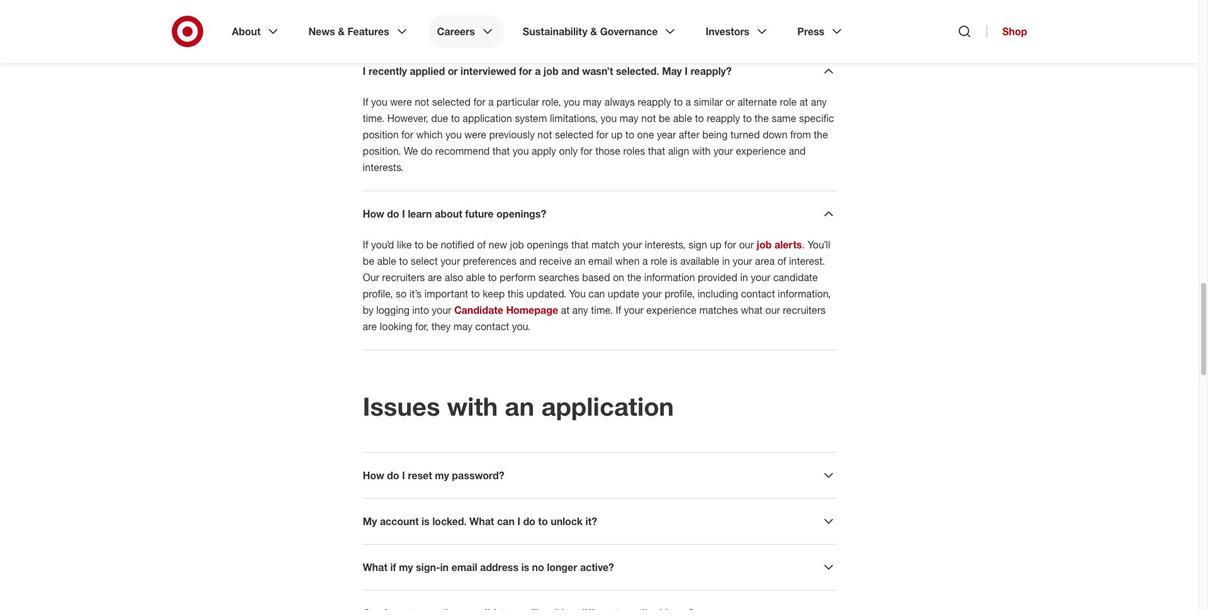 Task type: describe. For each thing, give the bounding box(es) containing it.
how for how do i reset my password?
[[363, 469, 384, 482]]

area
[[755, 255, 775, 267]]

longer
[[547, 561, 577, 574]]

1 horizontal spatial not
[[538, 128, 552, 141]]

perform
[[500, 271, 536, 284]]

sign
[[689, 239, 707, 251]]

the inside . you'll be able to select your preferences and receive an email when a role is available in your area of interest. our recruiters are also able to perform searches based on the information provided in your candidate profile, so it's important to keep this updated. you can update your profile, including contact information, by logging into your
[[627, 271, 642, 284]]

limitations,
[[550, 112, 598, 125]]

you
[[569, 288, 586, 300]]

1 horizontal spatial selected
[[555, 128, 594, 141]]

openings
[[527, 239, 569, 251]]

up inside the if you were not selected for a particular role, you may always reapply to a similar or alternate role at any time. however, due to application system limitations, you may not be able to reapply to the same specific position for which you were previously not selected for up to one year after being turned down from the position. we do recommend that you apply only for those roles that align with your experience and interests.
[[611, 128, 623, 141]]

if for if you'd like to be notified of new job openings that match your interests, sign up for our job alerts
[[363, 239, 368, 251]]

2 horizontal spatial that
[[648, 145, 665, 157]]

i right 'may' on the right top of page
[[685, 65, 688, 77]]

your up "they"
[[432, 304, 451, 317]]

what if my sign-in email address is no longer active? button
[[363, 560, 836, 575]]

reset
[[408, 469, 432, 482]]

provided
[[698, 271, 738, 284]]

similar
[[694, 96, 723, 108]]

about
[[435, 208, 462, 220]]

to up turned
[[743, 112, 752, 125]]

do inside the if you were not selected for a particular role, you may always reapply to a similar or alternate role at any time. however, due to application system limitations, you may not be able to reapply to the same specific position for which you were previously not selected for up to one year after being turned down from the position. we do recommend that you apply only for those roles that align with your experience and interests.
[[421, 145, 433, 157]]

updated.
[[527, 288, 566, 300]]

a inside dropdown button
[[535, 65, 541, 77]]

unlock
[[551, 515, 583, 528]]

if you were not selected for a particular role, you may always reapply to a similar or alternate role at any time. however, due to application system limitations, you may not be able to reapply to the same specific position for which you were previously not selected for up to one year after being turned down from the position. we do recommend that you apply only for those roles that align with your experience and interests.
[[363, 96, 834, 174]]

password?
[[452, 469, 504, 482]]

notified
[[441, 239, 474, 251]]

your left "area"
[[733, 255, 752, 267]]

this
[[508, 288, 524, 300]]

recently
[[369, 65, 407, 77]]

looking
[[380, 320, 412, 333]]

based
[[582, 271, 610, 284]]

to inside dropdown button
[[538, 515, 548, 528]]

address
[[480, 561, 519, 574]]

1 horizontal spatial up
[[710, 239, 722, 251]]

searches
[[539, 271, 579, 284]]

position
[[363, 128, 399, 141]]

interest.
[[789, 255, 825, 267]]

any inside at any time. if your experience matches what our recruiters are looking for, they may contact you.
[[572, 304, 588, 317]]

those
[[595, 145, 621, 157]]

for down the interviewed at the left top of the page
[[474, 96, 486, 108]]

is inside . you'll be able to select your preferences and receive an email when a role is available in your area of interest. our recruiters are also able to perform searches based on the information provided in your candidate profile, so it's important to keep this updated. you can update your profile, including contact information, by logging into your
[[670, 255, 678, 267]]

& for news
[[338, 25, 345, 38]]

sustainability & governance
[[523, 25, 658, 38]]

so
[[396, 288, 407, 300]]

you down always
[[601, 112, 617, 125]]

0 vertical spatial selected
[[432, 96, 471, 108]]

what inside what if my sign-in email address is no longer active? dropdown button
[[363, 561, 388, 574]]

locked.
[[432, 515, 467, 528]]

candidate homepage link
[[454, 304, 558, 317]]

how do i learn about future openings? button
[[363, 206, 836, 222]]

a left particular
[[488, 96, 494, 108]]

how do i reset my password? button
[[363, 468, 836, 483]]

1 vertical spatial application
[[542, 391, 674, 422]]

governance
[[600, 25, 658, 38]]

issues with an application
[[363, 391, 674, 422]]

press link
[[789, 15, 854, 48]]

sustainability & governance link
[[514, 15, 687, 48]]

to right due
[[451, 112, 460, 125]]

on
[[613, 271, 624, 284]]

select
[[411, 255, 438, 267]]

0 vertical spatial may
[[583, 96, 602, 108]]

of inside . you'll be able to select your preferences and receive an email when a role is available in your area of interest. our recruiters are also able to perform searches based on the information provided in your candidate profile, so it's important to keep this updated. you can update your profile, including contact information, by logging into your
[[778, 255, 786, 267]]

to left similar
[[674, 96, 683, 108]]

interests,
[[645, 239, 686, 251]]

recruiters inside . you'll be able to select your preferences and receive an email when a role is available in your area of interest. our recruiters are also able to perform searches based on the information provided in your candidate profile, so it's important to keep this updated. you can update your profile, including contact information, by logging into your
[[382, 271, 425, 284]]

your inside at any time. if your experience matches what our recruiters are looking for, they may contact you.
[[624, 304, 644, 317]]

preferences
[[463, 255, 517, 267]]

and for you'll
[[520, 255, 537, 267]]

i inside 'how do i reset my password?' dropdown button
[[402, 469, 405, 482]]

for down however,
[[402, 128, 414, 141]]

at any time. if your experience matches what our recruiters are looking for, they may contact you.
[[363, 304, 826, 333]]

1 vertical spatial in
[[740, 271, 748, 284]]

your down information
[[642, 288, 662, 300]]

apply
[[532, 145, 556, 157]]

0 vertical spatial reapply
[[638, 96, 671, 108]]

for inside i recently applied or interviewed for a job and wasn't selected. may i reapply? dropdown button
[[519, 65, 532, 77]]

how for how do i learn about future openings?
[[363, 208, 384, 220]]

candidate
[[454, 304, 503, 317]]

they
[[432, 320, 451, 333]]

0 horizontal spatial job
[[510, 239, 524, 251]]

match
[[592, 239, 620, 251]]

.
[[802, 239, 805, 251]]

shop
[[1003, 25, 1027, 38]]

down
[[763, 128, 788, 141]]

about
[[232, 25, 261, 38]]

2 horizontal spatial not
[[641, 112, 656, 125]]

for right sign
[[724, 239, 736, 251]]

at inside the if you were not selected for a particular role, you may always reapply to a similar or alternate role at any time. however, due to application system limitations, you may not be able to reapply to the same specific position for which you were previously not selected for up to one year after being turned down from the position. we do recommend that you apply only for those roles that align with your experience and interests.
[[800, 96, 808, 108]]

to left one
[[626, 128, 634, 141]]

you down previously
[[513, 145, 529, 157]]

job inside dropdown button
[[544, 65, 559, 77]]

update
[[608, 288, 640, 300]]

1 vertical spatial with
[[447, 391, 498, 422]]

1 vertical spatial able
[[377, 255, 396, 267]]

my
[[363, 515, 377, 528]]

one
[[637, 128, 654, 141]]

1 horizontal spatial reapply
[[707, 112, 740, 125]]

your down "area"
[[751, 271, 771, 284]]

my inside dropdown button
[[435, 469, 449, 482]]

openings?
[[497, 208, 546, 220]]

no
[[532, 561, 544, 574]]

do left 'reset' on the bottom
[[387, 469, 399, 482]]

can inside dropdown button
[[497, 515, 515, 528]]

careers
[[437, 25, 475, 38]]

to up keep
[[488, 271, 497, 284]]

and inside the if you were not selected for a particular role, you may always reapply to a similar or alternate role at any time. however, due to application system limitations, you may not be able to reapply to the same specific position for which you were previously not selected for up to one year after being turned down from the position. we do recommend that you apply only for those roles that align with your experience and interests.
[[789, 145, 806, 157]]

selected.
[[616, 65, 659, 77]]

when
[[615, 255, 640, 267]]

you.
[[512, 320, 531, 333]]

news & features link
[[300, 15, 418, 48]]

an inside . you'll be able to select your preferences and receive an email when a role is available in your area of interest. our recruiters are also able to perform searches based on the information provided in your candidate profile, so it's important to keep this updated. you can update your profile, including contact information, by logging into your
[[575, 255, 586, 267]]

available
[[680, 255, 719, 267]]

sign-
[[416, 561, 440, 574]]

recruiters inside at any time. if your experience matches what our recruiters are looking for, they may contact you.
[[783, 304, 826, 317]]

2 vertical spatial able
[[466, 271, 485, 284]]

year
[[657, 128, 676, 141]]

receive
[[539, 255, 572, 267]]

0 horizontal spatial our
[[739, 239, 754, 251]]

press
[[797, 25, 825, 38]]

you down recently
[[371, 96, 387, 108]]

0 horizontal spatial that
[[493, 145, 510, 157]]

to right like
[[415, 239, 424, 251]]

always
[[605, 96, 635, 108]]

is inside what if my sign-in email address is no longer active? dropdown button
[[521, 561, 529, 574]]

active?
[[580, 561, 614, 574]]

0 horizontal spatial not
[[415, 96, 429, 108]]

recommend
[[435, 145, 490, 157]]

important
[[424, 288, 468, 300]]

2 horizontal spatial job
[[757, 239, 772, 251]]

for right only
[[581, 145, 593, 157]]

to down like
[[399, 255, 408, 267]]

1 vertical spatial an
[[505, 391, 535, 422]]

like
[[397, 239, 412, 251]]

are inside at any time. if your experience matches what our recruiters are looking for, they may contact you.
[[363, 320, 377, 333]]

shop link
[[987, 25, 1027, 38]]

application inside the if you were not selected for a particular role, you may always reapply to a similar or alternate role at any time. however, due to application system limitations, you may not be able to reapply to the same specific position for which you were previously not selected for up to one year after being turned down from the position. we do recommend that you apply only for those roles that align with your experience and interests.
[[463, 112, 512, 125]]

in inside what if my sign-in email address is no longer active? dropdown button
[[440, 561, 449, 574]]

do left learn
[[387, 208, 399, 220]]

0 vertical spatial in
[[722, 255, 730, 267]]



Task type: vqa. For each thing, say whether or not it's contained in the screenshot.
AN
yes



Task type: locate. For each thing, give the bounding box(es) containing it.
or
[[448, 65, 458, 77], [726, 96, 735, 108]]

or right applied
[[448, 65, 458, 77]]

0 horizontal spatial and
[[520, 255, 537, 267]]

at up specific
[[800, 96, 808, 108]]

investors link
[[697, 15, 779, 48]]

by
[[363, 304, 374, 317]]

can down based
[[589, 288, 605, 300]]

for up 'those'
[[596, 128, 608, 141]]

what left if
[[363, 561, 388, 574]]

candidate homepage
[[454, 304, 558, 317]]

1 vertical spatial what
[[363, 561, 388, 574]]

be
[[659, 112, 670, 125], [426, 239, 438, 251], [363, 255, 374, 267]]

1 vertical spatial role
[[651, 255, 668, 267]]

how
[[363, 208, 384, 220], [363, 469, 384, 482]]

may down always
[[620, 112, 639, 125]]

that
[[493, 145, 510, 157], [648, 145, 665, 157], [571, 239, 589, 251]]

reapply up being
[[707, 112, 740, 125]]

able right the 'also'
[[466, 271, 485, 284]]

job right 'new'
[[510, 239, 524, 251]]

be up year
[[659, 112, 670, 125]]

or right similar
[[726, 96, 735, 108]]

profile, down our
[[363, 288, 393, 300]]

news
[[308, 25, 335, 38]]

0 horizontal spatial selected
[[432, 96, 471, 108]]

and inside dropdown button
[[562, 65, 580, 77]]

0 horizontal spatial &
[[338, 25, 345, 38]]

be inside the if you were not selected for a particular role, you may always reapply to a similar or alternate role at any time. however, due to application system limitations, you may not be able to reapply to the same specific position for which you were previously not selected for up to one year after being turned down from the position. we do recommend that you apply only for those roles that align with your experience and interests.
[[659, 112, 670, 125]]

keep
[[483, 288, 505, 300]]

a right when
[[643, 255, 648, 267]]

that down year
[[648, 145, 665, 157]]

any up specific
[[811, 96, 827, 108]]

if inside the if you were not selected for a particular role, you may always reapply to a similar or alternate role at any time. however, due to application system limitations, you may not be able to reapply to the same specific position for which you were previously not selected for up to one year after being turned down from the position. we do recommend that you apply only for those roles that align with your experience and interests.
[[363, 96, 368, 108]]

contact inside . you'll be able to select your preferences and receive an email when a role is available in your area of interest. our recruiters are also able to perform searches based on the information provided in your candidate profile, so it's important to keep this updated. you can update your profile, including contact information, by logging into your
[[741, 288, 775, 300]]

role inside the if you were not selected for a particular role, you may always reapply to a similar or alternate role at any time. however, due to application system limitations, you may not be able to reapply to the same specific position for which you were previously not selected for up to one year after being turned down from the position. we do recommend that you apply only for those roles that align with your experience and interests.
[[780, 96, 797, 108]]

if down update
[[616, 304, 621, 317]]

contact up what
[[741, 288, 775, 300]]

how do i learn about future openings?
[[363, 208, 546, 220]]

reapply?
[[691, 65, 732, 77]]

2 & from the left
[[590, 25, 597, 38]]

role up "same" in the top of the page
[[780, 96, 797, 108]]

interests.
[[363, 161, 404, 174]]

any inside the if you were not selected for a particular role, you may always reapply to a similar or alternate role at any time. however, due to application system limitations, you may not be able to reapply to the same specific position for which you were previously not selected for up to one year after being turned down from the position. we do recommend that you apply only for those roles that align with your experience and interests.
[[811, 96, 827, 108]]

learn
[[408, 208, 432, 220]]

and
[[562, 65, 580, 77], [789, 145, 806, 157], [520, 255, 537, 267]]

same
[[772, 112, 796, 125]]

contact inside at any time. if your experience matches what our recruiters are looking for, they may contact you.
[[475, 320, 509, 333]]

1 horizontal spatial job
[[544, 65, 559, 77]]

previously
[[489, 128, 535, 141]]

0 vertical spatial were
[[390, 96, 412, 108]]

1 horizontal spatial were
[[465, 128, 486, 141]]

a inside . you'll be able to select your preferences and receive an email when a role is available in your area of interest. our recruiters are also able to perform searches based on the information provided in your candidate profile, so it's important to keep this updated. you can update your profile, including contact information, by logging into your
[[643, 255, 648, 267]]

0 horizontal spatial the
[[627, 271, 642, 284]]

1 horizontal spatial what
[[469, 515, 494, 528]]

0 vertical spatial able
[[673, 112, 692, 125]]

i inside how do i learn about future openings? dropdown button
[[402, 208, 405, 220]]

2 vertical spatial may
[[454, 320, 473, 333]]

we
[[404, 145, 418, 157]]

1 & from the left
[[338, 25, 345, 38]]

what right the locked.
[[469, 515, 494, 528]]

and for recently
[[562, 65, 580, 77]]

0 horizontal spatial my
[[399, 561, 413, 574]]

what inside my account is locked. what can i do to unlock it? dropdown button
[[469, 515, 494, 528]]

0 vertical spatial are
[[428, 271, 442, 284]]

not up however,
[[415, 96, 429, 108]]

email
[[588, 255, 613, 267], [452, 561, 477, 574]]

1 horizontal spatial &
[[590, 25, 597, 38]]

selected up due
[[432, 96, 471, 108]]

including
[[698, 288, 738, 300]]

which
[[416, 128, 443, 141]]

0 horizontal spatial at
[[561, 304, 570, 317]]

1 vertical spatial recruiters
[[783, 304, 826, 317]]

from
[[790, 128, 811, 141]]

a left similar
[[686, 96, 691, 108]]

0 horizontal spatial any
[[572, 304, 588, 317]]

is inside my account is locked. what can i do to unlock it? dropdown button
[[422, 515, 430, 528]]

time.
[[363, 112, 385, 125], [591, 304, 613, 317]]

2 horizontal spatial in
[[740, 271, 748, 284]]

0 horizontal spatial can
[[497, 515, 515, 528]]

or inside the if you were not selected for a particular role, you may always reapply to a similar or alternate role at any time. however, due to application system limitations, you may not be able to reapply to the same specific position for which you were previously not selected for up to one year after being turned down from the position. we do recommend that you apply only for those roles that align with your experience and interests.
[[726, 96, 735, 108]]

experience inside at any time. if your experience matches what our recruiters are looking for, they may contact you.
[[647, 304, 697, 317]]

selected down limitations,
[[555, 128, 594, 141]]

for up particular
[[519, 65, 532, 77]]

in right provided
[[740, 271, 748, 284]]

or inside i recently applied or interviewed for a job and wasn't selected. may i reapply? dropdown button
[[448, 65, 458, 77]]

a up particular
[[535, 65, 541, 77]]

how up you'd
[[363, 208, 384, 220]]

i inside my account is locked. what can i do to unlock it? dropdown button
[[518, 515, 520, 528]]

what
[[469, 515, 494, 528], [363, 561, 388, 574]]

our
[[739, 239, 754, 251], [766, 304, 780, 317]]

1 vertical spatial the
[[814, 128, 828, 141]]

1 horizontal spatial that
[[571, 239, 589, 251]]

2 vertical spatial in
[[440, 561, 449, 574]]

2 horizontal spatial and
[[789, 145, 806, 157]]

2 vertical spatial the
[[627, 271, 642, 284]]

the down specific
[[814, 128, 828, 141]]

that left "match"
[[571, 239, 589, 251]]

roles
[[623, 145, 645, 157]]

can
[[589, 288, 605, 300], [497, 515, 515, 528]]

is left no at the left
[[521, 561, 529, 574]]

0 horizontal spatial up
[[611, 128, 623, 141]]

to up candidate
[[471, 288, 480, 300]]

1 profile, from the left
[[363, 288, 393, 300]]

0 vertical spatial email
[[588, 255, 613, 267]]

any down you
[[572, 304, 588, 317]]

1 horizontal spatial of
[[778, 255, 786, 267]]

profile, down information
[[665, 288, 695, 300]]

can up address
[[497, 515, 515, 528]]

my account is locked. what can i do to unlock it? button
[[363, 514, 836, 529]]

& for sustainability
[[590, 25, 597, 38]]

1 vertical spatial may
[[620, 112, 639, 125]]

to
[[674, 96, 683, 108], [451, 112, 460, 125], [695, 112, 704, 125], [743, 112, 752, 125], [626, 128, 634, 141], [415, 239, 424, 251], [399, 255, 408, 267], [488, 271, 497, 284], [471, 288, 480, 300], [538, 515, 548, 528]]

of down job alerts link
[[778, 255, 786, 267]]

i left recently
[[363, 65, 366, 77]]

role inside . you'll be able to select your preferences and receive an email when a role is available in your area of interest. our recruiters are also able to perform searches based on the information provided in your candidate profile, so it's important to keep this updated. you can update your profile, including contact information, by logging into your
[[651, 255, 668, 267]]

able up after
[[673, 112, 692, 125]]

. you'll be able to select your preferences and receive an email when a role is available in your area of interest. our recruiters are also able to perform searches based on the information provided in your candidate profile, so it's important to keep this updated. you can update your profile, including contact information, by logging into your
[[363, 239, 831, 317]]

at inside at any time. if your experience matches what our recruiters are looking for, they may contact you.
[[561, 304, 570, 317]]

for
[[519, 65, 532, 77], [474, 96, 486, 108], [402, 128, 414, 141], [596, 128, 608, 141], [581, 145, 593, 157], [724, 239, 736, 251]]

matches
[[699, 304, 738, 317]]

0 horizontal spatial an
[[505, 391, 535, 422]]

do
[[421, 145, 433, 157], [387, 208, 399, 220], [387, 469, 399, 482], [523, 515, 535, 528]]

1 horizontal spatial may
[[583, 96, 602, 108]]

1 horizontal spatial with
[[692, 145, 711, 157]]

0 vertical spatial with
[[692, 145, 711, 157]]

at
[[800, 96, 808, 108], [561, 304, 570, 317]]

1 vertical spatial experience
[[647, 304, 697, 317]]

1 vertical spatial not
[[641, 112, 656, 125]]

0 vertical spatial not
[[415, 96, 429, 108]]

2 horizontal spatial be
[[659, 112, 670, 125]]

job up "area"
[[757, 239, 772, 251]]

0 vertical spatial application
[[463, 112, 512, 125]]

you'd
[[371, 239, 394, 251]]

0 vertical spatial at
[[800, 96, 808, 108]]

it?
[[586, 515, 597, 528]]

0 horizontal spatial be
[[363, 255, 374, 267]]

are left the 'also'
[[428, 271, 442, 284]]

align
[[668, 145, 689, 157]]

2 how from the top
[[363, 469, 384, 482]]

new
[[489, 239, 507, 251]]

i left unlock at left bottom
[[518, 515, 520, 528]]

contact down candidate
[[475, 320, 509, 333]]

our left job alerts link
[[739, 239, 754, 251]]

1 horizontal spatial are
[[428, 271, 442, 284]]

at down you
[[561, 304, 570, 317]]

1 horizontal spatial experience
[[736, 145, 786, 157]]

able inside the if you were not selected for a particular role, you may always reapply to a similar or alternate role at any time. however, due to application system limitations, you may not be able to reapply to the same specific position for which you were previously not selected for up to one year after being turned down from the position. we do recommend that you apply only for those roles that align with your experience and interests.
[[673, 112, 692, 125]]

our inside at any time. if your experience matches what our recruiters are looking for, they may contact you.
[[766, 304, 780, 317]]

1 vertical spatial selected
[[555, 128, 594, 141]]

do left unlock at left bottom
[[523, 515, 535, 528]]

1 horizontal spatial able
[[466, 271, 485, 284]]

1 horizontal spatial contact
[[741, 288, 775, 300]]

if for if you were not selected for a particular role, you may always reapply to a similar or alternate role at any time. however, due to application system limitations, you may not be able to reapply to the same specific position for which you were previously not selected for up to one year after being turned down from the position. we do recommend that you apply only for those roles that align with your experience and interests.
[[363, 96, 368, 108]]

1 vertical spatial at
[[561, 304, 570, 317]]

i left learn
[[402, 208, 405, 220]]

1 horizontal spatial role
[[780, 96, 797, 108]]

for,
[[415, 320, 429, 333]]

1 horizontal spatial the
[[755, 112, 769, 125]]

0 vertical spatial the
[[755, 112, 769, 125]]

our right what
[[766, 304, 780, 317]]

homepage
[[506, 304, 558, 317]]

not up one
[[641, 112, 656, 125]]

role
[[780, 96, 797, 108], [651, 255, 668, 267]]

it's
[[409, 288, 422, 300]]

2 profile, from the left
[[665, 288, 695, 300]]

of left 'new'
[[477, 239, 486, 251]]

2 horizontal spatial able
[[673, 112, 692, 125]]

not up apply
[[538, 128, 552, 141]]

0 horizontal spatial were
[[390, 96, 412, 108]]

your down being
[[714, 145, 733, 157]]

in
[[722, 255, 730, 267], [740, 271, 748, 284], [440, 561, 449, 574]]

account
[[380, 515, 419, 528]]

1 vertical spatial be
[[426, 239, 438, 251]]

2 vertical spatial if
[[616, 304, 621, 317]]

0 horizontal spatial experience
[[647, 304, 697, 317]]

time. down update
[[591, 304, 613, 317]]

1 vertical spatial and
[[789, 145, 806, 157]]

1 how from the top
[[363, 208, 384, 220]]

1 vertical spatial if
[[363, 239, 368, 251]]

1 vertical spatial my
[[399, 561, 413, 574]]

information
[[644, 271, 695, 284]]

1 horizontal spatial be
[[426, 239, 438, 251]]

0 vertical spatial how
[[363, 208, 384, 220]]

only
[[559, 145, 578, 157]]

may inside at any time. if your experience matches what our recruiters are looking for, they may contact you.
[[454, 320, 473, 333]]

reapply up one
[[638, 96, 671, 108]]

were up however,
[[390, 96, 412, 108]]

0 vertical spatial what
[[469, 515, 494, 528]]

role down the "interests,"
[[651, 255, 668, 267]]

may
[[583, 96, 602, 108], [620, 112, 639, 125], [454, 320, 473, 333]]

2 vertical spatial is
[[521, 561, 529, 574]]

1 horizontal spatial time.
[[591, 304, 613, 317]]

2 horizontal spatial is
[[670, 255, 678, 267]]

email up based
[[588, 255, 613, 267]]

1 horizontal spatial in
[[722, 255, 730, 267]]

how do i reset my password?
[[363, 469, 504, 482]]

recruiters up 'so'
[[382, 271, 425, 284]]

be up select
[[426, 239, 438, 251]]

experience inside the if you were not selected for a particular role, you may always reapply to a similar or alternate role at any time. however, due to application system limitations, you may not be able to reapply to the same specific position for which you were previously not selected for up to one year after being turned down from the position. we do recommend that you apply only for those roles that align with your experience and interests.
[[736, 145, 786, 157]]

is left the locked.
[[422, 515, 430, 528]]

sustainability
[[523, 25, 588, 38]]

your up when
[[623, 239, 642, 251]]

job
[[544, 65, 559, 77], [510, 239, 524, 251], [757, 239, 772, 251]]

my right 'reset' on the bottom
[[435, 469, 449, 482]]

2 vertical spatial be
[[363, 255, 374, 267]]

1 horizontal spatial and
[[562, 65, 580, 77]]

experience down information
[[647, 304, 697, 317]]

with inside the if you were not selected for a particular role, you may always reapply to a similar or alternate role at any time. however, due to application system limitations, you may not be able to reapply to the same specific position for which you were previously not selected for up to one year after being turned down from the position. we do recommend that you apply only for those roles that align with your experience and interests.
[[692, 145, 711, 157]]

my
[[435, 469, 449, 482], [399, 561, 413, 574]]

and down from
[[789, 145, 806, 157]]

if up position
[[363, 96, 368, 108]]

i recently applied or interviewed for a job and wasn't selected. may i reapply? button
[[363, 64, 836, 79]]

be inside . you'll be able to select your preferences and receive an email when a role is available in your area of interest. our recruiters are also able to perform searches based on the information provided in your candidate profile, so it's important to keep this updated. you can update your profile, including contact information, by logging into your
[[363, 255, 374, 267]]

0 horizontal spatial contact
[[475, 320, 509, 333]]

features
[[348, 25, 389, 38]]

the
[[755, 112, 769, 125], [814, 128, 828, 141], [627, 271, 642, 284]]

do right we
[[421, 145, 433, 157]]

0 vertical spatial role
[[780, 96, 797, 108]]

1 vertical spatial time.
[[591, 304, 613, 317]]

were up recommend
[[465, 128, 486, 141]]

into
[[412, 304, 429, 317]]

the right on
[[627, 271, 642, 284]]

you up limitations,
[[564, 96, 580, 108]]

email inside dropdown button
[[452, 561, 477, 574]]

1 horizontal spatial recruiters
[[783, 304, 826, 317]]

0 horizontal spatial may
[[454, 320, 473, 333]]

if you'd like to be notified of new job openings that match your interests, sign up for our job alerts
[[363, 239, 802, 251]]

in down the locked.
[[440, 561, 449, 574]]

experience down down
[[736, 145, 786, 157]]

information,
[[778, 288, 831, 300]]

0 horizontal spatial or
[[448, 65, 458, 77]]

being
[[702, 128, 728, 141]]

your up the 'also'
[[441, 255, 460, 267]]

0 horizontal spatial in
[[440, 561, 449, 574]]

and left wasn't on the top
[[562, 65, 580, 77]]

1 vertical spatial our
[[766, 304, 780, 317]]

wasn't
[[582, 65, 613, 77]]

0 horizontal spatial email
[[452, 561, 477, 574]]

time. inside the if you were not selected for a particular role, you may always reapply to a similar or alternate role at any time. however, due to application system limitations, you may not be able to reapply to the same specific position for which you were previously not selected for up to one year after being turned down from the position. we do recommend that you apply only for those roles that align with your experience and interests.
[[363, 112, 385, 125]]

our
[[363, 271, 379, 284]]

job up role,
[[544, 65, 559, 77]]

up up 'those'
[[611, 128, 623, 141]]

email inside . you'll be able to select your preferences and receive an email when a role is available in your area of interest. our recruiters are also able to perform searches based on the information provided in your candidate profile, so it's important to keep this updated. you can update your profile, including contact information, by logging into your
[[588, 255, 613, 267]]

to left unlock at left bottom
[[538, 515, 548, 528]]

if
[[363, 96, 368, 108], [363, 239, 368, 251], [616, 304, 621, 317]]

0 vertical spatial can
[[589, 288, 605, 300]]

if inside at any time. if your experience matches what our recruiters are looking for, they may contact you.
[[616, 304, 621, 317]]

1 vertical spatial of
[[778, 255, 786, 267]]

what if my sign-in email address is no longer active?
[[363, 561, 614, 574]]

with
[[692, 145, 711, 157], [447, 391, 498, 422]]

0 vertical spatial any
[[811, 96, 827, 108]]

0 horizontal spatial with
[[447, 391, 498, 422]]

are inside . you'll be able to select your preferences and receive an email when a role is available in your area of interest. our recruiters are also able to perform searches based on the information provided in your candidate profile, so it's important to keep this updated. you can update your profile, including contact information, by logging into your
[[428, 271, 442, 284]]

1 vertical spatial are
[[363, 320, 377, 333]]

can inside . you'll be able to select your preferences and receive an email when a role is available in your area of interest. our recruiters are also able to perform searches based on the information provided in your candidate profile, so it's important to keep this updated. you can update your profile, including contact information, by logging into your
[[589, 288, 605, 300]]

0 vertical spatial be
[[659, 112, 670, 125]]

& right "news"
[[338, 25, 345, 38]]

1 vertical spatial how
[[363, 469, 384, 482]]

may right "they"
[[454, 320, 473, 333]]

0 horizontal spatial of
[[477, 239, 486, 251]]

1 vertical spatial email
[[452, 561, 477, 574]]

time. inside at any time. if your experience matches what our recruiters are looking for, they may contact you.
[[591, 304, 613, 317]]

particular
[[497, 96, 539, 108]]

alerts
[[775, 239, 802, 251]]

0 vertical spatial time.
[[363, 112, 385, 125]]

1 horizontal spatial or
[[726, 96, 735, 108]]

my inside dropdown button
[[399, 561, 413, 574]]

logging
[[376, 304, 410, 317]]

the down alternate
[[755, 112, 769, 125]]

able
[[673, 112, 692, 125], [377, 255, 396, 267], [466, 271, 485, 284]]

what
[[741, 304, 763, 317]]

able down you'd
[[377, 255, 396, 267]]

your inside the if you were not selected for a particular role, you may always reapply to a similar or alternate role at any time. however, due to application system limitations, you may not be able to reapply to the same specific position for which you were previously not selected for up to one year after being turned down from the position. we do recommend that you apply only for those roles that align with your experience and interests.
[[714, 145, 733, 157]]

1 horizontal spatial any
[[811, 96, 827, 108]]

role,
[[542, 96, 561, 108]]

0 horizontal spatial able
[[377, 255, 396, 267]]

you up recommend
[[446, 128, 462, 141]]

turned
[[731, 128, 760, 141]]

are down "by" in the left of the page
[[363, 320, 377, 333]]

profile,
[[363, 288, 393, 300], [665, 288, 695, 300]]

to down similar
[[695, 112, 704, 125]]

applied
[[410, 65, 445, 77]]

news & features
[[308, 25, 389, 38]]

0 horizontal spatial is
[[422, 515, 430, 528]]

experience
[[736, 145, 786, 157], [647, 304, 697, 317]]

0 vertical spatial my
[[435, 469, 449, 482]]

and up perform
[[520, 255, 537, 267]]

and inside . you'll be able to select your preferences and receive an email when a role is available in your area of interest. our recruiters are also able to perform searches based on the information provided in your candidate profile, so it's important to keep this updated. you can update your profile, including contact information, by logging into your
[[520, 255, 537, 267]]

specific
[[799, 112, 834, 125]]

your down update
[[624, 304, 644, 317]]

that down previously
[[493, 145, 510, 157]]

do inside dropdown button
[[523, 515, 535, 528]]

reapply
[[638, 96, 671, 108], [707, 112, 740, 125]]

i left 'reset' on the bottom
[[402, 469, 405, 482]]

after
[[679, 128, 700, 141]]



